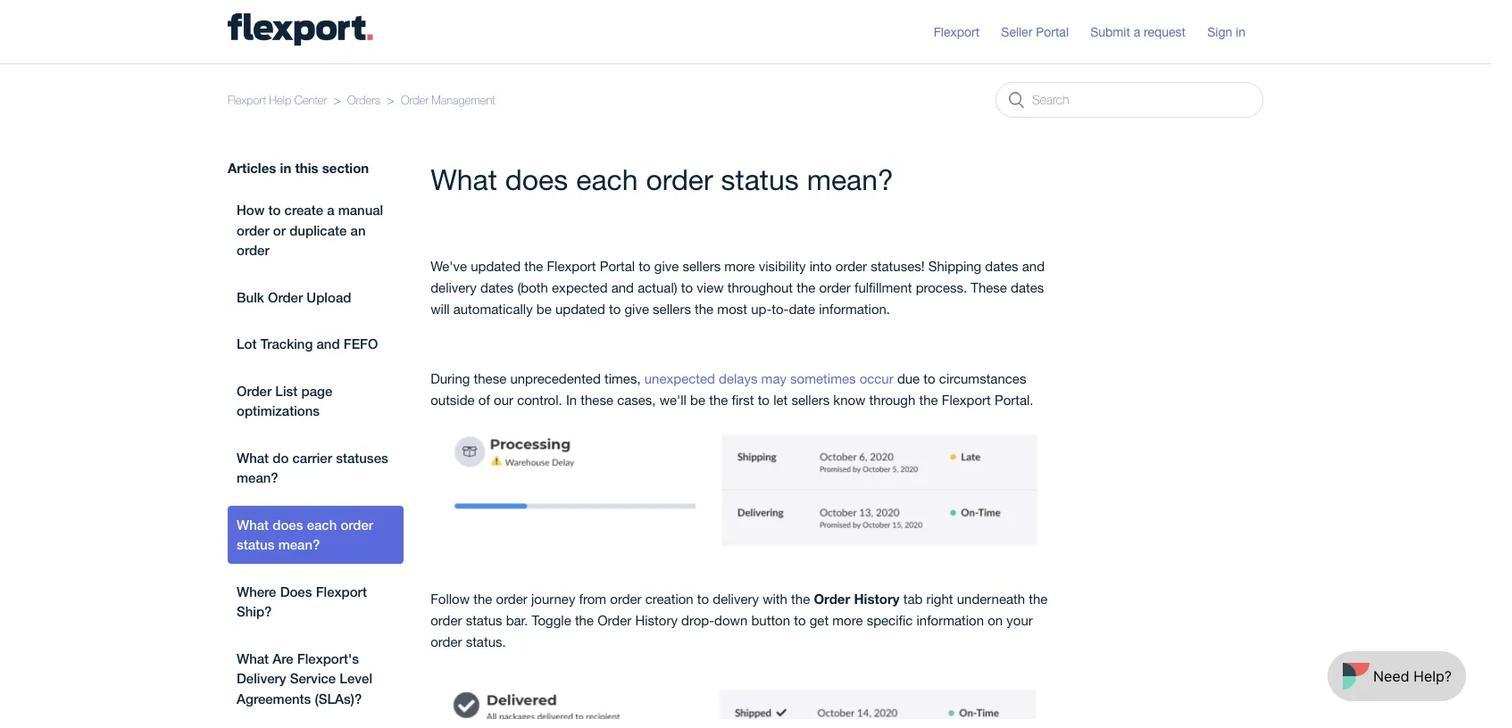 Task type: describe. For each thing, give the bounding box(es) containing it.
sign in button
[[1207, 17, 1264, 46]]

in
[[566, 392, 577, 408]]

let
[[773, 392, 788, 408]]

be inside we've updated the flexport portal to give sellers more visibility into order statuses! shipping dates and delivery dates (both expected and actual) to view throughout the order fulfillment process. these dates will automatically be updated to give sellers the most up-to-date information.
[[536, 301, 552, 317]]

bar.
[[506, 613, 528, 629]]

order list page optimizations
[[237, 383, 332, 419]]

to up actual)
[[639, 258, 651, 274]]

submit a request link
[[1090, 22, 1204, 41]]

what for what do carrier statuses mean? link
[[237, 450, 269, 466]]

fulfillment
[[855, 280, 912, 296]]

the left first
[[709, 392, 728, 408]]

will
[[431, 301, 450, 317]]

articles
[[228, 160, 276, 176]]

the up your
[[1029, 592, 1048, 607]]

dates up these
[[985, 258, 1018, 274]]

list
[[275, 383, 298, 399]]

delays
[[719, 371, 758, 387]]

tracking
[[260, 336, 313, 352]]

toggle
[[532, 613, 571, 629]]

what for the what are flexport's delivery service level agreements (slas)? link
[[237, 651, 269, 667]]

0 vertical spatial updated
[[471, 258, 521, 274]]

service
[[290, 671, 336, 687]]

more inside tab right underneath the order status bar. toggle the order history drop-down button to get more specific information on your order status.
[[832, 613, 863, 629]]

dates up automatically
[[480, 280, 514, 296]]

lot tracking and fefo link
[[228, 325, 404, 363]]

from
[[579, 592, 606, 607]]

flexport help center help center home page image
[[228, 13, 373, 46]]

level
[[340, 671, 372, 687]]

request
[[1144, 24, 1186, 39]]

1 horizontal spatial updated
[[555, 301, 605, 317]]

history inside tab right underneath the order status bar. toggle the order history drop-down button to get more specific information on your order status.
[[635, 613, 678, 629]]

1 horizontal spatial and
[[611, 280, 634, 296]]

seller portal
[[1001, 24, 1069, 39]]

what does each order status mean? main content
[[0, 63, 1491, 720]]

(both
[[517, 280, 548, 296]]

0 horizontal spatial these
[[474, 371, 506, 387]]

shipping
[[928, 258, 982, 274]]

delivery
[[237, 671, 286, 687]]

what do carrier statuses mean?
[[237, 450, 388, 486]]

unexpected
[[644, 371, 715, 387]]

lot
[[237, 336, 257, 352]]

what are flexport's delivery service level agreements (slas)? link
[[228, 640, 404, 718]]

create
[[285, 202, 323, 218]]

seller portal link
[[1001, 22, 1087, 41]]

are
[[273, 651, 293, 667]]

flexport left seller
[[934, 24, 980, 39]]

control.
[[517, 392, 562, 408]]

0 horizontal spatial give
[[625, 301, 649, 317]]

this
[[295, 160, 318, 176]]

the down due
[[919, 392, 938, 408]]

status inside tab right underneath the order status bar. toggle the order history drop-down button to get more specific information on your order status.
[[466, 613, 502, 629]]

0 vertical spatial status
[[721, 163, 799, 196]]

follow the order journey from order creation to delivery with the order history
[[431, 592, 903, 608]]

orders link
[[347, 93, 380, 107]]

bulk
[[237, 289, 264, 305]]

optimizations
[[237, 403, 320, 419]]

know
[[833, 392, 866, 408]]

order right bulk
[[268, 289, 303, 305]]

upload
[[307, 289, 351, 305]]

up-
[[751, 301, 772, 317]]

journey
[[531, 592, 575, 607]]

due
[[897, 371, 920, 387]]

down
[[714, 613, 748, 629]]

date
[[789, 301, 815, 317]]

duplicate
[[289, 222, 347, 238]]

does inside what does each order status mean?
[[273, 517, 303, 533]]

creation
[[645, 592, 694, 607]]

delivery inside the follow the order journey from order creation to delivery with the order history
[[713, 592, 759, 607]]

to left the view
[[681, 280, 693, 296]]

0 vertical spatial history
[[854, 592, 900, 608]]

flexport's
[[297, 651, 359, 667]]

right
[[926, 592, 953, 607]]

occur
[[860, 371, 894, 387]]

1 horizontal spatial give
[[654, 258, 679, 274]]

to inside how to create a manual order or duplicate an order
[[268, 202, 281, 218]]

outside
[[431, 392, 475, 408]]

a inside how to create a manual order or duplicate an order
[[327, 202, 334, 218]]

we'll
[[660, 392, 687, 408]]

carrier
[[292, 450, 332, 466]]

unexpected delays may sometimes occur link
[[644, 371, 894, 387]]

these inside due to circumstances outside of our control. in these cases, we'll be the first to let sellers know through the flexport portal.
[[581, 392, 613, 408]]

view
[[697, 280, 724, 296]]

unprecedented
[[510, 371, 601, 387]]

fefo
[[344, 336, 378, 352]]

in for articles
[[280, 160, 291, 176]]

visibility
[[759, 258, 806, 274]]

process.
[[916, 280, 967, 296]]

1 horizontal spatial each
[[576, 163, 638, 196]]

to inside tab right underneath the order status bar. toggle the order history drop-down button to get more specific information on your order status.
[[794, 613, 806, 629]]

bulk order upload link
[[228, 279, 404, 317]]

delivered.png image
[[431, 667, 1061, 720]]

during these unprecedented times, unexpected delays may sometimes occur
[[431, 371, 894, 387]]

what are flexport's delivery service level agreements (slas)?
[[237, 651, 372, 707]]

expected
[[552, 280, 608, 296]]

what does each order status mean? link
[[228, 506, 404, 564]]

do
[[273, 450, 289, 466]]

0 horizontal spatial each
[[307, 517, 337, 533]]

what for what does each order status mean? link
[[237, 517, 269, 533]]

be inside due to circumstances outside of our control. in these cases, we'll be the first to let sellers know through the flexport portal.
[[690, 392, 705, 408]]

Search search field
[[996, 82, 1264, 118]]

what down management
[[431, 163, 497, 196]]

0 vertical spatial sellers
[[683, 258, 721, 274]]

to inside the follow the order journey from order creation to delivery with the order history
[[697, 592, 709, 607]]

flexport help center
[[228, 93, 327, 107]]



Task type: locate. For each thing, give the bounding box(es) containing it.
center
[[295, 93, 327, 107]]

processing.png image
[[431, 411, 1061, 570]]

the down the view
[[695, 301, 714, 317]]

articles in this section
[[228, 160, 369, 176]]

be right we'll
[[690, 392, 705, 408]]

0 vertical spatial in
[[1236, 24, 1246, 39]]

0 vertical spatial more
[[725, 258, 755, 274]]

None search field
[[996, 82, 1264, 118]]

portal inside we've updated the flexport portal to give sellers more visibility into order statuses! shipping dates and delivery dates (both expected and actual) to view throughout the order fulfillment process. these dates will automatically be updated to give sellers the most up-to-date information.
[[600, 258, 635, 274]]

how to create a manual order or duplicate an order link
[[228, 192, 404, 270]]

1 vertical spatial history
[[635, 613, 678, 629]]

in inside what does each order status mean? main content
[[280, 160, 291, 176]]

1 horizontal spatial delivery
[[713, 592, 759, 607]]

0 vertical spatial these
[[474, 371, 506, 387]]

tab
[[903, 592, 923, 607]]

1 horizontal spatial in
[[1236, 24, 1246, 39]]

delivery up down
[[713, 592, 759, 607]]

flexport inside where does flexport ship?
[[316, 584, 367, 600]]

order down from
[[598, 613, 632, 629]]

flexport inside due to circumstances outside of our control. in these cases, we'll be the first to let sellers know through the flexport portal.
[[942, 392, 991, 408]]

more up 'throughout'
[[725, 258, 755, 274]]

information
[[917, 613, 984, 629]]

in
[[1236, 24, 1246, 39], [280, 160, 291, 176]]

a right submit
[[1134, 24, 1140, 39]]

0 horizontal spatial updated
[[471, 258, 521, 274]]

sellers down "sometimes" on the bottom right of page
[[792, 392, 830, 408]]

cases,
[[617, 392, 656, 408]]

into
[[810, 258, 832, 274]]

0 vertical spatial does
[[505, 163, 568, 196]]

mean? inside what do carrier statuses mean?
[[237, 470, 278, 486]]

does
[[505, 163, 568, 196], [273, 517, 303, 533]]

1 vertical spatial more
[[832, 613, 863, 629]]

in right the sign
[[1236, 24, 1246, 39]]

history up "specific"
[[854, 592, 900, 608]]

underneath
[[957, 592, 1025, 607]]

0 horizontal spatial a
[[327, 202, 334, 218]]

the right with on the bottom of page
[[791, 592, 810, 607]]

order management link
[[401, 93, 495, 107]]

flexport help center link
[[228, 93, 327, 107]]

submit
[[1090, 24, 1130, 39]]

how to create a manual order or duplicate an order
[[237, 202, 383, 259]]

1 horizontal spatial these
[[581, 392, 613, 408]]

0 vertical spatial each
[[576, 163, 638, 196]]

follow
[[431, 592, 470, 607]]

what does each order status mean?
[[431, 163, 894, 196], [237, 517, 373, 553]]

sellers down actual)
[[653, 301, 691, 317]]

where does flexport ship? link
[[228, 573, 404, 631]]

submit a request
[[1090, 24, 1186, 39]]

1 horizontal spatial does
[[505, 163, 568, 196]]

order inside tab right underneath the order status bar. toggle the order history drop-down button to get more specific information on your order status.
[[598, 613, 632, 629]]

0 horizontal spatial does
[[273, 517, 303, 533]]

delivery inside we've updated the flexport portal to give sellers more visibility into order statuses! shipping dates and delivery dates (both expected and actual) to view throughout the order fulfillment process. these dates will automatically be updated to give sellers the most up-to-date information.
[[431, 280, 477, 296]]

get
[[810, 613, 829, 629]]

order left management
[[401, 93, 428, 107]]

to left let
[[758, 392, 770, 408]]

where does flexport ship?
[[237, 584, 367, 620]]

section
[[322, 160, 369, 176]]

0 horizontal spatial portal
[[600, 258, 635, 274]]

0 horizontal spatial status
[[237, 537, 275, 553]]

flexport up expected
[[547, 258, 596, 274]]

flexport link
[[934, 22, 998, 41]]

give up actual)
[[654, 258, 679, 274]]

more right get
[[832, 613, 863, 629]]

be down (both
[[536, 301, 552, 317]]

0 horizontal spatial and
[[317, 336, 340, 352]]

2 vertical spatial sellers
[[792, 392, 830, 408]]

1 vertical spatial a
[[327, 202, 334, 218]]

button
[[751, 613, 790, 629]]

tab right underneath the order status bar. toggle the order history drop-down button to get more specific information on your order status.
[[431, 592, 1048, 650]]

of
[[478, 392, 490, 408]]

these
[[971, 280, 1007, 296]]

1 vertical spatial what does each order status mean?
[[237, 517, 373, 553]]

1 vertical spatial in
[[280, 160, 291, 176]]

what
[[431, 163, 497, 196], [237, 450, 269, 466], [237, 517, 269, 533], [237, 651, 269, 667]]

history down the follow the order journey from order creation to delivery with the order history
[[635, 613, 678, 629]]

0 vertical spatial what does each order status mean?
[[431, 163, 894, 196]]

1 horizontal spatial what does each order status mean?
[[431, 163, 894, 196]]

1 vertical spatial be
[[690, 392, 705, 408]]

sellers
[[683, 258, 721, 274], [653, 301, 691, 317], [792, 392, 830, 408]]

updated down expected
[[555, 301, 605, 317]]

on
[[988, 613, 1003, 629]]

0 horizontal spatial more
[[725, 258, 755, 274]]

flexport left help
[[228, 93, 266, 107]]

order up optimizations
[[237, 383, 272, 399]]

1 vertical spatial these
[[581, 392, 613, 408]]

order up get
[[814, 592, 850, 608]]

bulk order upload
[[237, 289, 351, 305]]

2 horizontal spatial and
[[1022, 258, 1045, 274]]

due to circumstances outside of our control. in these cases, we'll be the first to let sellers know through the flexport portal.
[[431, 371, 1034, 408]]

delivery down we've
[[431, 280, 477, 296]]

statuses!
[[871, 258, 925, 274]]

circumstances
[[939, 371, 1026, 387]]

and right shipping
[[1022, 258, 1045, 274]]

help
[[269, 93, 291, 107]]

0 vertical spatial give
[[654, 258, 679, 274]]

orders
[[347, 93, 380, 107]]

in left this
[[280, 160, 291, 176]]

the
[[524, 258, 543, 274], [797, 280, 816, 296], [695, 301, 714, 317], [709, 392, 728, 408], [919, 392, 938, 408], [473, 592, 492, 607], [791, 592, 810, 607], [1029, 592, 1048, 607], [575, 613, 594, 629]]

during
[[431, 371, 470, 387]]

be
[[536, 301, 552, 317], [690, 392, 705, 408]]

information.
[[819, 301, 890, 317]]

1 horizontal spatial status
[[466, 613, 502, 629]]

first
[[732, 392, 754, 408]]

1 vertical spatial sellers
[[653, 301, 691, 317]]

through
[[869, 392, 916, 408]]

delivery
[[431, 280, 477, 296], [713, 592, 759, 607]]

manual
[[338, 202, 383, 218]]

lot tracking and fefo
[[237, 336, 378, 352]]

1 horizontal spatial a
[[1134, 24, 1140, 39]]

the right the follow
[[473, 592, 492, 607]]

1 vertical spatial status
[[237, 537, 275, 553]]

dates right these
[[1011, 280, 1044, 296]]

0 vertical spatial portal
[[1036, 24, 1069, 39]]

what left do
[[237, 450, 269, 466]]

flexport inside we've updated the flexport portal to give sellers more visibility into order statuses! shipping dates and delivery dates (both expected and actual) to view throughout the order fulfillment process. these dates will automatically be updated to give sellers the most up-to-date information.
[[547, 258, 596, 274]]

portal right seller
[[1036, 24, 1069, 39]]

with
[[763, 592, 788, 607]]

our
[[494, 392, 513, 408]]

0 horizontal spatial history
[[635, 613, 678, 629]]

what up 'delivery' on the bottom left of page
[[237, 651, 269, 667]]

these
[[474, 371, 506, 387], [581, 392, 613, 408]]

0 horizontal spatial be
[[536, 301, 552, 317]]

to-
[[772, 301, 789, 317]]

does
[[280, 584, 312, 600]]

give down actual)
[[625, 301, 649, 317]]

may
[[761, 371, 787, 387]]

updated up (both
[[471, 258, 521, 274]]

(slas)?
[[315, 691, 362, 707]]

in inside button
[[1236, 24, 1246, 39]]

the down from
[[575, 613, 594, 629]]

give
[[654, 258, 679, 274], [625, 301, 649, 317]]

1 horizontal spatial history
[[854, 592, 900, 608]]

what up where
[[237, 517, 269, 533]]

0 horizontal spatial what does each order status mean?
[[237, 517, 373, 553]]

agreements
[[237, 691, 311, 707]]

these up of on the left of the page
[[474, 371, 506, 387]]

your
[[1007, 613, 1033, 629]]

to up or at the left of page
[[268, 202, 281, 218]]

1 vertical spatial updated
[[555, 301, 605, 317]]

to up times,
[[609, 301, 621, 317]]

1 horizontal spatial be
[[690, 392, 705, 408]]

or
[[273, 222, 286, 238]]

sellers up the view
[[683, 258, 721, 274]]

0 vertical spatial be
[[536, 301, 552, 317]]

0 horizontal spatial in
[[280, 160, 291, 176]]

to left get
[[794, 613, 806, 629]]

1 horizontal spatial more
[[832, 613, 863, 629]]

more inside we've updated the flexport portal to give sellers more visibility into order statuses! shipping dates and delivery dates (both expected and actual) to view throughout the order fulfillment process. these dates will automatically be updated to give sellers the most up-to-date information.
[[725, 258, 755, 274]]

ship?
[[237, 604, 272, 620]]

2 vertical spatial mean?
[[278, 537, 320, 553]]

sometimes
[[790, 371, 856, 387]]

and left actual)
[[611, 280, 634, 296]]

1 vertical spatial and
[[611, 280, 634, 296]]

2 horizontal spatial status
[[721, 163, 799, 196]]

statuses
[[336, 450, 388, 466]]

the up (both
[[524, 258, 543, 274]]

what inside what do carrier statuses mean?
[[237, 450, 269, 466]]

and left fefo
[[317, 336, 340, 352]]

1 horizontal spatial portal
[[1036, 24, 1069, 39]]

the up date
[[797, 280, 816, 296]]

0 vertical spatial delivery
[[431, 280, 477, 296]]

sellers inside due to circumstances outside of our control. in these cases, we'll be the first to let sellers know through the flexport portal.
[[792, 392, 830, 408]]

2 vertical spatial status
[[466, 613, 502, 629]]

to right due
[[924, 371, 936, 387]]

2 vertical spatial and
[[317, 336, 340, 352]]

sign
[[1207, 24, 1232, 39]]

1 vertical spatial each
[[307, 517, 337, 533]]

management
[[432, 93, 495, 107]]

specific
[[867, 613, 913, 629]]

status
[[721, 163, 799, 196], [237, 537, 275, 553], [466, 613, 502, 629]]

portal.
[[995, 392, 1034, 408]]

1 vertical spatial delivery
[[713, 592, 759, 607]]

portal up expected
[[600, 258, 635, 274]]

1 vertical spatial portal
[[600, 258, 635, 274]]

order inside order list page optimizations
[[237, 383, 272, 399]]

1 vertical spatial mean?
[[237, 470, 278, 486]]

1 vertical spatial does
[[273, 517, 303, 533]]

1 vertical spatial give
[[625, 301, 649, 317]]

these right in
[[581, 392, 613, 408]]

in for sign
[[1236, 24, 1246, 39]]

flexport right does
[[316, 584, 367, 600]]

0 horizontal spatial delivery
[[431, 280, 477, 296]]

where
[[237, 584, 276, 600]]

throughout
[[728, 280, 793, 296]]

flexport down circumstances
[[942, 392, 991, 408]]

0 vertical spatial a
[[1134, 24, 1140, 39]]

0 vertical spatial and
[[1022, 258, 1045, 274]]

order inside what does each order status mean? link
[[341, 517, 373, 533]]

an
[[351, 222, 366, 238]]

automatically
[[453, 301, 533, 317]]

what inside what are flexport's delivery service level agreements (slas)?
[[237, 651, 269, 667]]

0 vertical spatial mean?
[[807, 163, 894, 196]]

flexport
[[934, 24, 980, 39], [228, 93, 266, 107], [547, 258, 596, 274], [942, 392, 991, 408], [316, 584, 367, 600]]

to up drop-
[[697, 592, 709, 607]]

a inside "link"
[[1134, 24, 1140, 39]]

times,
[[605, 371, 641, 387]]

order
[[646, 163, 713, 196], [237, 222, 269, 238], [237, 242, 269, 259], [836, 258, 867, 274], [819, 280, 851, 296], [341, 517, 373, 533], [496, 592, 528, 607], [610, 592, 642, 607], [431, 613, 462, 629], [431, 635, 462, 650]]

most
[[717, 301, 747, 317]]

a up duplicate
[[327, 202, 334, 218]]

order list page optimizations link
[[228, 372, 404, 430]]

drop-
[[681, 613, 714, 629]]



Task type: vqa. For each thing, say whether or not it's contained in the screenshot.
you within the the '*customs information is required for military addresses, guam, samoa, and northern mariana islands. you will need to enable international shipping in settings to add customs information on the order detail page for products you wish to ship internationally.'
no



